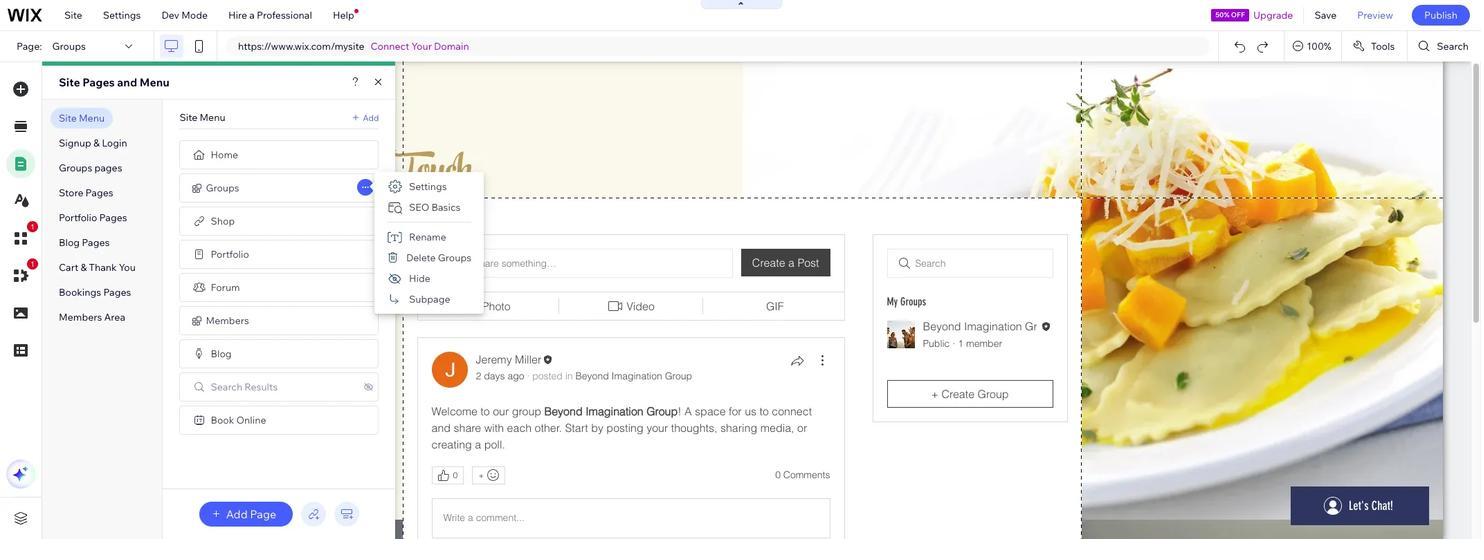 Task type: vqa. For each thing, say whether or not it's contained in the screenshot.
the bottom Add
yes



Task type: locate. For each thing, give the bounding box(es) containing it.
& right cart
[[81, 262, 87, 274]]

& for cart
[[81, 262, 87, 274]]

professional
[[257, 9, 312, 21]]

1 horizontal spatial blog
[[211, 348, 232, 361]]

1 horizontal spatial members
[[206, 315, 249, 327]]

results
[[245, 381, 278, 394]]

add for add page
[[226, 508, 248, 522]]

hire a professional
[[228, 9, 312, 21]]

portfolio up blog pages
[[59, 212, 97, 224]]

search inside button
[[1437, 40, 1469, 53]]

1 vertical spatial &
[[81, 262, 87, 274]]

book online
[[211, 415, 266, 427]]

your
[[412, 40, 432, 53]]

connect
[[371, 40, 409, 53]]

0 vertical spatial portfolio
[[59, 212, 97, 224]]

blog up cart
[[59, 237, 80, 249]]

a
[[249, 9, 255, 21]]

0 horizontal spatial portfolio
[[59, 212, 97, 224]]

pages for site
[[83, 75, 115, 89]]

dev
[[162, 9, 179, 21]]

pages
[[83, 75, 115, 89], [86, 187, 113, 199], [99, 212, 127, 224], [82, 237, 110, 249], [103, 287, 131, 299]]

0 horizontal spatial search
[[211, 381, 242, 394]]

basics
[[432, 201, 461, 214]]

settings up seo basics at the top left of page
[[409, 181, 447, 193]]

1 vertical spatial add
[[226, 508, 248, 522]]

pages for store
[[86, 187, 113, 199]]

save button
[[1304, 0, 1347, 30]]

1 horizontal spatial site menu
[[180, 111, 225, 124]]

subpage
[[409, 293, 450, 306]]

menu up home
[[200, 111, 225, 124]]

cart & thank you
[[59, 262, 136, 274]]

groups
[[52, 40, 86, 53], [59, 162, 92, 174], [206, 182, 239, 195], [438, 252, 471, 264]]

pages left the and
[[83, 75, 115, 89]]

menu
[[140, 75, 170, 89], [200, 111, 225, 124], [79, 112, 105, 125]]

search
[[1437, 40, 1469, 53], [211, 381, 242, 394]]

groups pages
[[59, 162, 122, 174]]

& left the login
[[93, 137, 100, 150]]

1 horizontal spatial portfolio
[[211, 248, 249, 261]]

0 vertical spatial add
[[363, 112, 379, 123]]

1 vertical spatial portfolio
[[211, 248, 249, 261]]

settings
[[103, 9, 141, 21], [409, 181, 447, 193]]

site pages and menu
[[59, 75, 170, 89]]

add
[[363, 112, 379, 123], [226, 508, 248, 522]]

1 horizontal spatial search
[[1437, 40, 1469, 53]]

50% off
[[1216, 10, 1245, 19]]

1 vertical spatial search
[[211, 381, 242, 394]]

pages
[[94, 162, 122, 174]]

store
[[59, 187, 83, 199]]

site menu up home
[[180, 111, 225, 124]]

50%
[[1216, 10, 1230, 19]]

search results
[[211, 381, 278, 394]]

0 horizontal spatial menu
[[79, 112, 105, 125]]

& for signup
[[93, 137, 100, 150]]

blog up the search results
[[211, 348, 232, 361]]

0 horizontal spatial add
[[226, 508, 248, 522]]

0 horizontal spatial blog
[[59, 237, 80, 249]]

bookings pages
[[59, 287, 131, 299]]

1 horizontal spatial settings
[[409, 181, 447, 193]]

blog for blog pages
[[59, 237, 80, 249]]

pages for bookings
[[103, 287, 131, 299]]

1 vertical spatial blog
[[211, 348, 232, 361]]

menu right the and
[[140, 75, 170, 89]]

members
[[59, 311, 102, 324], [206, 315, 249, 327]]

search down publish
[[1437, 40, 1469, 53]]

off
[[1231, 10, 1245, 19]]

bookings
[[59, 287, 101, 299]]

search up book
[[211, 381, 242, 394]]

signup & login
[[59, 137, 127, 150]]

cart
[[59, 262, 78, 274]]

0 vertical spatial &
[[93, 137, 100, 150]]

area
[[104, 311, 125, 324]]

add inside button
[[226, 508, 248, 522]]

portfolio up forum on the left bottom of page
[[211, 248, 249, 261]]

help
[[333, 9, 354, 21]]

100%
[[1307, 40, 1332, 53]]

blog
[[59, 237, 80, 249], [211, 348, 232, 361]]

0 vertical spatial blog
[[59, 237, 80, 249]]

0 vertical spatial search
[[1437, 40, 1469, 53]]

thank
[[89, 262, 117, 274]]

0 horizontal spatial settings
[[103, 9, 141, 21]]

members down the bookings on the left of the page
[[59, 311, 102, 324]]

store pages
[[59, 187, 113, 199]]

tools
[[1371, 40, 1395, 53]]

shop
[[211, 215, 235, 228]]

0 vertical spatial settings
[[103, 9, 141, 21]]

pages up area on the bottom left
[[103, 287, 131, 299]]

members down forum on the left bottom of page
[[206, 315, 249, 327]]

1 horizontal spatial add
[[363, 112, 379, 123]]

site
[[64, 9, 82, 21], [59, 75, 80, 89], [180, 111, 197, 124], [59, 112, 77, 125]]

0 horizontal spatial site menu
[[59, 112, 105, 125]]

settings left dev
[[103, 9, 141, 21]]

add for add
[[363, 112, 379, 123]]

pages up portfolio pages
[[86, 187, 113, 199]]

domain
[[434, 40, 469, 53]]

site menu
[[180, 111, 225, 124], [59, 112, 105, 125]]

forum
[[211, 282, 240, 294]]

0 horizontal spatial members
[[59, 311, 102, 324]]

0 horizontal spatial &
[[81, 262, 87, 274]]

pages down store pages at the top of the page
[[99, 212, 127, 224]]

menu up signup & login
[[79, 112, 105, 125]]

site menu up signup
[[59, 112, 105, 125]]

blog for blog
[[211, 348, 232, 361]]

pages up cart & thank you on the left of the page
[[82, 237, 110, 249]]

preview
[[1358, 9, 1393, 21]]

1 horizontal spatial &
[[93, 137, 100, 150]]

&
[[93, 137, 100, 150], [81, 262, 87, 274]]

portfolio
[[59, 212, 97, 224], [211, 248, 249, 261]]



Task type: describe. For each thing, give the bounding box(es) containing it.
add page button
[[199, 503, 293, 527]]

groups up site pages and menu
[[52, 40, 86, 53]]

tools button
[[1342, 31, 1407, 62]]

100% button
[[1285, 31, 1341, 62]]

search for search results
[[211, 381, 242, 394]]

and
[[117, 75, 137, 89]]

blog pages
[[59, 237, 110, 249]]

delete groups
[[406, 252, 471, 264]]

portfolio for portfolio pages
[[59, 212, 97, 224]]

portfolio for portfolio
[[211, 248, 249, 261]]

signup
[[59, 137, 91, 150]]

2 horizontal spatial menu
[[200, 111, 225, 124]]

login
[[102, 137, 127, 150]]

page
[[250, 508, 276, 522]]

groups down signup
[[59, 162, 92, 174]]

hire
[[228, 9, 247, 21]]

seo
[[409, 201, 429, 214]]

1 horizontal spatial menu
[[140, 75, 170, 89]]

dev mode
[[162, 9, 208, 21]]

members for members
[[206, 315, 249, 327]]

online
[[236, 415, 266, 427]]

preview button
[[1347, 0, 1404, 30]]

search button
[[1408, 31, 1481, 62]]

publish button
[[1412, 5, 1470, 26]]

you
[[119, 262, 136, 274]]

add page
[[226, 508, 276, 522]]

search for search
[[1437, 40, 1469, 53]]

book
[[211, 415, 234, 427]]

mode
[[181, 9, 208, 21]]

https://www.wix.com/mysite
[[238, 40, 364, 53]]

publish
[[1424, 9, 1458, 21]]

portfolio pages
[[59, 212, 127, 224]]

home
[[211, 149, 238, 161]]

rename
[[409, 231, 446, 244]]

https://www.wix.com/mysite connect your domain
[[238, 40, 469, 53]]

members for members area
[[59, 311, 102, 324]]

delete
[[406, 252, 436, 264]]

members area
[[59, 311, 125, 324]]

hide
[[409, 273, 430, 285]]

groups up shop
[[206, 182, 239, 195]]

1 vertical spatial settings
[[409, 181, 447, 193]]

pages for blog
[[82, 237, 110, 249]]

pages for portfolio
[[99, 212, 127, 224]]

groups right delete
[[438, 252, 471, 264]]

save
[[1315, 9, 1337, 21]]

upgrade
[[1254, 9, 1293, 21]]

seo basics
[[409, 201, 461, 214]]



